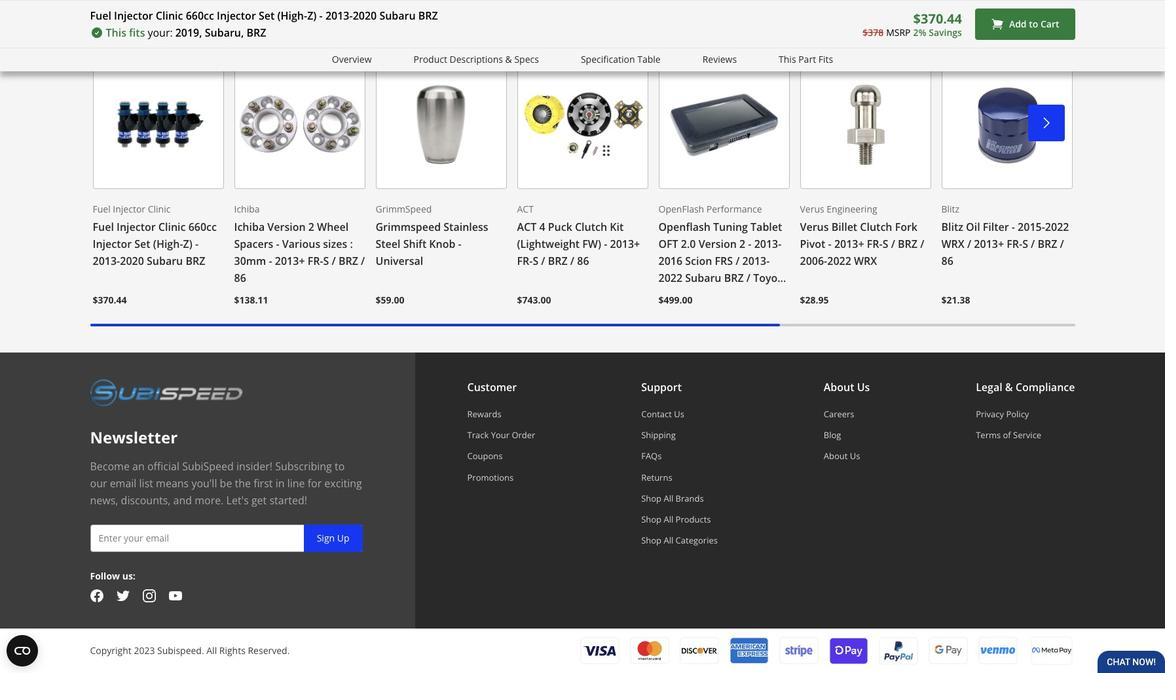 Task type: vqa. For each thing, say whether or not it's contained in the screenshot.
The "This" to the left
yes



Task type: locate. For each thing, give the bounding box(es) containing it.
fr-
[[867, 237, 883, 252], [1007, 237, 1023, 252], [308, 254, 323, 269], [517, 254, 533, 269]]

0 horizontal spatial version
[[267, 220, 306, 235]]

about us down blog link
[[824, 451, 860, 463]]

- inside grimmspeed grimmspeed stainless steel shift knob  - universal
[[458, 237, 462, 252]]

subaru,
[[205, 26, 244, 40]]

universal
[[376, 254, 423, 269]]

to inside "become an official subispeed insider! subscribing to our email list means you'll be the first in line for exciting news, discounts, and more. let's get started!"
[[335, 460, 345, 474]]

shipping
[[641, 430, 676, 442]]

1 vertical spatial about us
[[824, 451, 860, 463]]

brz left the 30mm
[[186, 254, 205, 269]]

clutch up fw)
[[575, 220, 607, 235]]

act up (lightweight
[[517, 203, 534, 216]]

2 down tuning
[[740, 237, 746, 252]]

all for categories
[[664, 535, 673, 547]]

verus engineering verus billet clutch fork pivot - 2013+ fr-s / brz / 2006-2022 wrx
[[800, 203, 924, 269]]

careers
[[824, 409, 855, 420]]

subispeed.
[[157, 645, 204, 658]]

1 vertical spatial 2022
[[827, 254, 851, 269]]

shop all products
[[641, 514, 711, 526]]

about up careers
[[824, 380, 854, 395]]

fr- down (lightweight
[[517, 254, 533, 269]]

categories
[[676, 535, 718, 547]]

1 horizontal spatial 2020
[[353, 9, 377, 23]]

86 down 2016
[[659, 288, 671, 303]]

us for about us link
[[850, 451, 860, 463]]

- inside fuel injector clinic fuel injector clinic 660cc injector set (high-z) - 2013-2020 subaru brz
[[195, 237, 199, 252]]

clutch inside verus engineering verus billet clutch fork pivot - 2013+ fr-s / brz / 2006-2022 wrx
[[860, 220, 892, 235]]

2013+ down filter
[[974, 237, 1004, 252]]

scion
[[685, 254, 712, 269]]

us for contact us link
[[674, 409, 684, 420]]

terms of service
[[976, 430, 1042, 442]]

0 horizontal spatial clutch
[[575, 220, 607, 235]]

to inside button
[[1029, 18, 1038, 30]]

1 vertical spatial wrx
[[854, 254, 877, 269]]

2022 right filter
[[1045, 220, 1069, 235]]

1 vertical spatial ichiba
[[234, 220, 265, 235]]

means
[[156, 477, 189, 491]]

subaru inside 'openflash performance openflash tuning tablet oft 2.0 version 2 - 2013- 2016 scion frs / 2013- 2022 subaru brz / toyota 86'
[[685, 271, 721, 286]]

1 horizontal spatial this
[[779, 53, 796, 66]]

1 horizontal spatial set
[[259, 9, 275, 23]]

stripe image
[[779, 638, 818, 666]]

1 horizontal spatial to
[[1029, 18, 1038, 30]]

0 horizontal spatial wrx
[[854, 254, 877, 269]]

2022 down billet
[[827, 254, 851, 269]]

1 vertical spatial verus
[[800, 220, 829, 235]]

and
[[173, 494, 192, 508]]

discover image
[[680, 638, 719, 666]]

1 vertical spatial clinic
[[148, 203, 171, 216]]

0 vertical spatial shop
[[641, 493, 662, 505]]

overview
[[332, 53, 372, 66]]

2 shop from the top
[[641, 514, 662, 526]]

1 horizontal spatial 2
[[740, 237, 746, 252]]

$370.44 inside $370.44 $378 msrp 2% savings
[[913, 10, 962, 27]]

table
[[637, 53, 661, 66]]

0 vertical spatial act
[[517, 203, 534, 216]]

2 inside the ichiba ichiba version 2 wheel spacers - various sizes : 30mm - 2013+ fr-s / brz / 86
[[308, 220, 314, 235]]

rewards link
[[467, 409, 535, 420]]

brz down fork in the top of the page
[[898, 237, 918, 252]]

z) inside fuel injector clinic fuel injector clinic 660cc injector set (high-z) - 2013-2020 subaru brz
[[183, 237, 192, 252]]

2
[[308, 220, 314, 235], [740, 237, 746, 252]]

privacy policy link
[[976, 409, 1075, 420]]

0 horizontal spatial 2
[[308, 220, 314, 235]]

shop for shop all products
[[641, 514, 662, 526]]

follow us:
[[90, 570, 135, 583]]

1 vertical spatial fuel
[[93, 203, 111, 216]]

to up the exciting
[[335, 460, 345, 474]]

to
[[1029, 18, 1038, 30], [335, 460, 345, 474]]

86 up "$21.38"
[[942, 254, 954, 269]]

ficis177-0660h fic frs/brz 660cc injectors, image
[[93, 60, 224, 190]]

youtube logo image
[[169, 590, 182, 603]]

0 horizontal spatial 2022
[[659, 271, 683, 286]]

this for this part fits
[[779, 53, 796, 66]]

1 shop from the top
[[641, 493, 662, 505]]

2022 down 2016
[[659, 271, 683, 286]]

0 vertical spatial z)
[[307, 9, 317, 23]]

0 vertical spatial verus
[[800, 203, 824, 216]]

discounts,
[[121, 494, 171, 508]]

about down blog
[[824, 451, 848, 463]]

0 vertical spatial wrx
[[942, 237, 965, 252]]

clinic
[[156, 9, 183, 23], [148, 203, 171, 216], [158, 220, 186, 235]]

0 horizontal spatial to
[[335, 460, 345, 474]]

grm038006 grimmspeed stainless steel shift knob - universal, image
[[376, 60, 507, 190]]

spacers
[[234, 237, 273, 252]]

1 vertical spatial about
[[824, 451, 848, 463]]

2 vertical spatial 2022
[[659, 271, 683, 286]]

&
[[505, 53, 512, 66], [1005, 380, 1013, 395]]

0 vertical spatial 2
[[308, 220, 314, 235]]

to right add
[[1029, 18, 1038, 30]]

0 horizontal spatial set
[[134, 237, 150, 252]]

all down shop all brands
[[664, 514, 673, 526]]

act
[[517, 203, 534, 216], [517, 220, 537, 235]]

2 vertical spatial shop
[[641, 535, 662, 547]]

brz down fuel injector clinic 660cc injector set (high-z) - 2013-2020 subaru brz
[[247, 26, 266, 40]]

$28.95
[[800, 294, 829, 307]]

0 vertical spatial 2020
[[353, 9, 377, 23]]

0 vertical spatial clinic
[[156, 9, 183, 23]]

1 vertical spatial $370.44
[[93, 294, 127, 307]]

brz inside "act act 4 puck clutch kit (lightweight fw) - 2013+ fr-s / brz / 86"
[[548, 254, 568, 269]]

version inside 'openflash performance openflash tuning tablet oft 2.0 version 2 - 2013- 2016 scion frs / 2013- 2022 subaru brz / toyota 86'
[[699, 237, 737, 252]]

0 horizontal spatial z)
[[183, 237, 192, 252]]

shop down returns
[[641, 493, 662, 505]]

0 vertical spatial subaru
[[380, 9, 416, 23]]

brz inside fuel injector clinic fuel injector clinic 660cc injector set (high-z) - 2013-2020 subaru brz
[[186, 254, 205, 269]]

86 down fw)
[[577, 254, 589, 269]]

1 vertical spatial (high-
[[153, 237, 183, 252]]

2022 inside verus engineering verus billet clutch fork pivot - 2013+ fr-s / brz / 2006-2022 wrx
[[827, 254, 851, 269]]

fr- inside the ichiba ichiba version 2 wheel spacers - various sizes : 30mm - 2013+ fr-s / brz / 86
[[308, 254, 323, 269]]

reserved.
[[248, 645, 290, 658]]

/
[[891, 237, 895, 252], [920, 237, 924, 252], [967, 237, 972, 252], [1031, 237, 1035, 252], [1060, 237, 1064, 252], [332, 254, 336, 269], [361, 254, 365, 269], [541, 254, 545, 269], [570, 254, 575, 269], [736, 254, 740, 269], [747, 271, 751, 286]]

fits
[[129, 26, 145, 40]]

promotions
[[467, 472, 514, 484]]

2 vertical spatial subaru
[[685, 271, 721, 286]]

2 horizontal spatial subaru
[[685, 271, 721, 286]]

an
[[132, 460, 145, 474]]

terms
[[976, 430, 1001, 442]]

engineering
[[827, 203, 877, 216]]

more.
[[195, 494, 224, 508]]

viewed
[[162, 19, 219, 40]]

track your order link
[[467, 430, 535, 442]]

brz down frs
[[724, 271, 744, 286]]

2020
[[353, 9, 377, 23], [120, 254, 144, 269]]

tuning
[[713, 220, 748, 235]]

2013+ down "kit"
[[610, 237, 640, 252]]

kit
[[610, 220, 624, 235]]

1 vertical spatial version
[[699, 237, 737, 252]]

2020 inside fuel injector clinic fuel injector clinic 660cc injector set (high-z) - 2013-2020 subaru brz
[[120, 254, 144, 269]]

blz18709 blitz oil filter - 2015-2018 wrx / 2013+ ft86, image
[[942, 60, 1073, 190]]

0 vertical spatial &
[[505, 53, 512, 66]]

2013+ inside the ichiba ichiba version 2 wheel spacers - various sizes : 30mm - 2013+ fr-s / brz / 86
[[275, 254, 305, 269]]

fr- down engineering
[[867, 237, 883, 252]]

0 vertical spatial us
[[857, 380, 870, 395]]

1 vertical spatial 660cc
[[188, 220, 217, 235]]

puck
[[548, 220, 572, 235]]

1 verus from the top
[[800, 203, 824, 216]]

version up various
[[267, 220, 306, 235]]

contact us
[[641, 409, 684, 420]]

act left 4 at the top
[[517, 220, 537, 235]]

us:
[[122, 570, 135, 583]]

86 down the 30mm
[[234, 271, 246, 286]]

2 vertical spatial us
[[850, 451, 860, 463]]

of
[[1003, 430, 1011, 442]]

1 horizontal spatial 2022
[[827, 254, 851, 269]]

faqs link
[[641, 451, 718, 463]]

0 vertical spatial 2022
[[1045, 220, 1069, 235]]

product descriptions & specs
[[414, 53, 539, 66]]

policy
[[1006, 409, 1029, 420]]

0 vertical spatial blitz
[[942, 203, 960, 216]]

- inside blitz blitz oil filter - 2015-2022 wrx / 2013+ fr-s / brz / 86
[[1012, 220, 1015, 235]]

0 vertical spatial about us
[[824, 380, 870, 395]]

2 clutch from the left
[[860, 220, 892, 235]]

1 vertical spatial blitz
[[942, 220, 963, 235]]

this left the part
[[779, 53, 796, 66]]

0 horizontal spatial (high-
[[153, 237, 183, 252]]

blitz
[[942, 203, 960, 216], [942, 220, 963, 235]]

1 horizontal spatial &
[[1005, 380, 1013, 395]]

$21.38
[[942, 294, 970, 307]]

specification table link
[[581, 52, 661, 67]]

-
[[319, 9, 323, 23], [1012, 220, 1015, 235], [195, 237, 199, 252], [276, 237, 279, 252], [458, 237, 462, 252], [604, 237, 607, 252], [748, 237, 752, 252], [828, 237, 832, 252], [269, 254, 272, 269]]

2 about us from the top
[[824, 451, 860, 463]]

toyota
[[753, 271, 788, 286]]

customer
[[467, 380, 517, 395]]

tablet
[[751, 220, 782, 235]]

1 vertical spatial 2020
[[120, 254, 144, 269]]

1 vertical spatial us
[[674, 409, 684, 420]]

all left brands in the right of the page
[[664, 493, 673, 505]]

about us up careers link
[[824, 380, 870, 395]]

1 horizontal spatial z)
[[307, 9, 317, 23]]

all down shop all products
[[664, 535, 673, 547]]

1 horizontal spatial version
[[699, 237, 737, 252]]

660cc inside fuel injector clinic fuel injector clinic 660cc injector set (high-z) - 2013-2020 subaru brz
[[188, 220, 217, 235]]

0 horizontal spatial 2020
[[120, 254, 144, 269]]

3 shop from the top
[[641, 535, 662, 547]]

clinic for 660cc
[[156, 9, 183, 23]]

0 horizontal spatial $370.44
[[93, 294, 127, 307]]

brz down 2015- in the right of the page
[[1038, 237, 1057, 252]]

shop for shop all brands
[[641, 493, 662, 505]]

all for products
[[664, 514, 673, 526]]

performance
[[707, 203, 762, 216]]

wrx down billet
[[854, 254, 877, 269]]

s
[[883, 237, 889, 252], [1023, 237, 1028, 252], [323, 254, 329, 269], [533, 254, 539, 269]]

1 horizontal spatial $370.44
[[913, 10, 962, 27]]

Enter your email text field
[[90, 525, 363, 553]]

2 up various
[[308, 220, 314, 235]]

grimmspeed grimmspeed stainless steel shift knob  - universal
[[376, 203, 488, 269]]

0 vertical spatial this
[[106, 26, 126, 40]]

& right legal
[[1005, 380, 1013, 395]]

wrx up "$21.38"
[[942, 237, 965, 252]]

2022
[[1045, 220, 1069, 235], [827, 254, 851, 269], [659, 271, 683, 286]]

1 ichiba from the top
[[234, 203, 260, 216]]

sign
[[317, 532, 335, 545]]

2013+ down billet
[[834, 237, 864, 252]]

86 inside blitz blitz oil filter - 2015-2022 wrx / 2013+ fr-s / brz / 86
[[942, 254, 954, 269]]

1 vertical spatial to
[[335, 460, 345, 474]]

subaru inside fuel injector clinic fuel injector clinic 660cc injector set (high-z) - 2013-2020 subaru brz
[[147, 254, 183, 269]]

1 vertical spatial subaru
[[147, 254, 183, 269]]

fr- down 2015- in the right of the page
[[1007, 237, 1023, 252]]

2013+
[[610, 237, 640, 252], [834, 237, 864, 252], [974, 237, 1004, 252], [275, 254, 305, 269]]

ichiba ichiba version 2 wheel spacers - various sizes : 30mm - 2013+ fr-s / brz / 86
[[234, 203, 365, 286]]

actsb8-hdg4 act 4 puck clutch kit (lightweight fw) - 2013+ ft86, image
[[517, 60, 648, 190]]

1 horizontal spatial (high-
[[277, 9, 307, 23]]

0 vertical spatial $370.44
[[913, 10, 962, 27]]

1 vertical spatial shop
[[641, 514, 662, 526]]

compliance
[[1016, 380, 1075, 395]]

started!
[[269, 494, 307, 508]]

1 horizontal spatial clutch
[[860, 220, 892, 235]]

0 vertical spatial version
[[267, 220, 306, 235]]

wrx inside verus engineering verus billet clutch fork pivot - 2013+ fr-s / brz / 2006-2022 wrx
[[854, 254, 877, 269]]

0 vertical spatial to
[[1029, 18, 1038, 30]]

0 vertical spatial about
[[824, 380, 854, 395]]

& left specs
[[505, 53, 512, 66]]

copyright
[[90, 645, 132, 658]]

brz down (lightweight
[[548, 254, 568, 269]]

version up frs
[[699, 237, 737, 252]]

be
[[220, 477, 232, 491]]

30mm
[[234, 254, 266, 269]]

us up careers link
[[857, 380, 870, 395]]

copyright 2023 subispeed. all rights reserved.
[[90, 645, 290, 658]]

line
[[287, 477, 305, 491]]

1 vertical spatial this
[[779, 53, 796, 66]]

1 clutch from the left
[[575, 220, 607, 235]]

1 vertical spatial z)
[[183, 237, 192, 252]]

this
[[106, 26, 126, 40], [779, 53, 796, 66]]

clutch inside "act act 4 puck clutch kit (lightweight fw) - 2013+ fr-s / brz / 86"
[[575, 220, 607, 235]]

1 vertical spatial 2
[[740, 237, 746, 252]]

0 horizontal spatial this
[[106, 26, 126, 40]]

product descriptions & specs link
[[414, 52, 539, 67]]

us down blog link
[[850, 451, 860, 463]]

legal
[[976, 380, 1003, 395]]

this left fits in the top left of the page
[[106, 26, 126, 40]]

1 vertical spatial set
[[134, 237, 150, 252]]

0 vertical spatial 660cc
[[186, 9, 214, 23]]

1 vertical spatial act
[[517, 220, 537, 235]]

$138.11
[[234, 294, 268, 307]]

2 horizontal spatial 2022
[[1045, 220, 1069, 235]]

0 horizontal spatial subaru
[[147, 254, 183, 269]]

fork
[[895, 220, 918, 235]]

shop down shop all products
[[641, 535, 662, 547]]

shop all brands
[[641, 493, 704, 505]]

0 vertical spatial ichiba
[[234, 203, 260, 216]]

0 vertical spatial fuel
[[90, 9, 111, 23]]

us up shipping link
[[674, 409, 684, 420]]

(high- inside fuel injector clinic fuel injector clinic 660cc injector set (high-z) - 2013-2020 subaru brz
[[153, 237, 183, 252]]

brz inside 'openflash performance openflash tuning tablet oft 2.0 version 2 - 2013- 2016 scion frs / 2013- 2022 subaru brz / toyota 86'
[[724, 271, 744, 286]]

shop down shop all brands
[[641, 514, 662, 526]]

open widget image
[[7, 636, 38, 667]]

brz down :
[[339, 254, 358, 269]]

savings
[[929, 26, 962, 38]]

amex image
[[729, 638, 769, 666]]

2013+ down various
[[275, 254, 305, 269]]

1 horizontal spatial wrx
[[942, 237, 965, 252]]

2022 inside 'openflash performance openflash tuning tablet oft 2.0 version 2 - 2013- 2016 scion frs / 2013- 2022 subaru brz / toyota 86'
[[659, 271, 683, 286]]

clutch left fork in the top of the page
[[860, 220, 892, 235]]

your
[[491, 430, 510, 442]]

about us
[[824, 380, 870, 395], [824, 451, 860, 463]]

fr- down various
[[308, 254, 323, 269]]



Task type: describe. For each thing, give the bounding box(es) containing it.
2 inside 'openflash performance openflash tuning tablet oft 2.0 version 2 - 2013- 2016 scion frs / 2013- 2022 subaru brz / toyota 86'
[[740, 237, 746, 252]]

brz inside the ichiba ichiba version 2 wheel spacers - various sizes : 30mm - 2013+ fr-s / brz / 86
[[339, 254, 358, 269]]

specs
[[514, 53, 539, 66]]

0 horizontal spatial &
[[505, 53, 512, 66]]

1 blitz from the top
[[942, 203, 960, 216]]

subispeed logo image
[[90, 379, 243, 407]]

brz up product
[[418, 9, 438, 23]]

2013+ inside blitz blitz oil filter - 2015-2022 wrx / 2013+ fr-s / brz / 86
[[974, 237, 1004, 252]]

1 about from the top
[[824, 380, 854, 395]]

2013+ inside "act act 4 puck clutch kit (lightweight fw) - 2013+ fr-s / brz / 86"
[[610, 237, 640, 252]]

ofpunivoft 13-20 frs, brz, 86 openflash tuning tablet oft 2.0 version 2, image
[[659, 60, 790, 190]]

86 inside 'openflash performance openflash tuning tablet oft 2.0 version 2 - 2013- 2016 scion frs / 2013- 2022 subaru brz / toyota 86'
[[659, 288, 671, 303]]

msrp
[[886, 26, 911, 38]]

:
[[350, 237, 353, 252]]

email
[[110, 477, 137, 491]]

$370.44 $378 msrp 2% savings
[[863, 10, 962, 38]]

4
[[539, 220, 545, 235]]

- inside 'openflash performance openflash tuning tablet oft 2.0 version 2 - 2013- 2016 scion frs / 2013- 2022 subaru brz / toyota 86'
[[748, 237, 752, 252]]

add to cart button
[[975, 9, 1075, 40]]

contact us link
[[641, 409, 718, 420]]

coupons link
[[467, 451, 535, 463]]

facebook logo image
[[90, 590, 103, 603]]

all for brands
[[664, 493, 673, 505]]

clutch for -
[[575, 220, 607, 235]]

act act 4 puck clutch kit (lightweight fw) - 2013+ fr-s / brz / 86
[[517, 203, 640, 269]]

specification
[[581, 53, 635, 66]]

wrx inside blitz blitz oil filter - 2015-2022 wrx / 2013+ fr-s / brz / 86
[[942, 237, 965, 252]]

specification table
[[581, 53, 661, 66]]

get
[[251, 494, 267, 508]]

newsletter
[[90, 427, 178, 449]]

venmo image
[[978, 638, 1018, 666]]

about us link
[[824, 451, 870, 463]]

2 verus from the top
[[800, 220, 829, 235]]

2 vertical spatial clinic
[[158, 220, 186, 235]]

fuel injector clinic 660cc injector set (high-z) - 2013-2020 subaru brz
[[90, 9, 438, 23]]

legal & compliance
[[976, 380, 1075, 395]]

2013+ inside verus engineering verus billet clutch fork pivot - 2013+ fr-s / brz / 2006-2022 wrx
[[834, 237, 864, 252]]

order
[[512, 430, 535, 442]]

add to cart
[[1009, 18, 1059, 30]]

instagram logo image
[[142, 590, 156, 603]]

fuel for fuel injector clinic 660cc injector set (high-z) - 2013-2020 subaru brz
[[90, 9, 111, 23]]

shoppay image
[[829, 638, 868, 666]]

2 vertical spatial fuel
[[93, 220, 114, 235]]

this part fits link
[[779, 52, 833, 67]]

frs
[[715, 254, 733, 269]]

brz inside blitz blitz oil filter - 2015-2022 wrx / 2013+ fr-s / brz / 86
[[1038, 237, 1057, 252]]

faqs
[[641, 451, 662, 463]]

become an official subispeed insider! subscribing to our email list means you'll be the first in line for exciting news, discounts, and more. let's get started!
[[90, 460, 362, 508]]

s inside verus engineering verus billet clutch fork pivot - 2013+ fr-s / brz / 2006-2022 wrx
[[883, 237, 889, 252]]

1 horizontal spatial subaru
[[380, 9, 416, 23]]

blitz blitz oil filter - 2015-2022 wrx / 2013+ fr-s / brz / 86
[[942, 203, 1069, 269]]

part
[[799, 53, 816, 66]]

shop for shop all categories
[[641, 535, 662, 547]]

twitter logo image
[[116, 590, 129, 603]]

recently
[[90, 19, 158, 40]]

all left rights
[[206, 645, 217, 658]]

this fits your: 2019, subaru, brz
[[106, 26, 266, 40]]

fits
[[819, 53, 833, 66]]

you'll
[[192, 477, 217, 491]]

insider!
[[236, 460, 273, 474]]

$370.44 for $370.44 $378 msrp 2% savings
[[913, 10, 962, 27]]

official
[[147, 460, 179, 474]]

contact
[[641, 409, 672, 420]]

oil
[[966, 220, 980, 235]]

$370.44 for $370.44
[[93, 294, 127, 307]]

vera0068a verus billet clutch fork pivot - 2015-2018 wrx / 2013+ fr-s / brz / 86, image
[[800, 60, 931, 190]]

2022 inside blitz blitz oil filter - 2015-2022 wrx / 2013+ fr-s / brz / 86
[[1045, 220, 1069, 235]]

careers link
[[824, 409, 870, 420]]

first
[[254, 477, 273, 491]]

paypal image
[[879, 638, 918, 666]]

fr- inside "act act 4 puck clutch kit (lightweight fw) - 2013+ fr-s / brz / 86"
[[517, 254, 533, 269]]

reviews
[[703, 53, 737, 66]]

rights
[[219, 645, 246, 658]]

ichws-25510056d ichiba version 2 wheel spacers - various sizes : 30mm, image
[[234, 60, 365, 190]]

brands
[[676, 493, 704, 505]]

shipping link
[[641, 430, 718, 442]]

let's
[[226, 494, 249, 508]]

s inside blitz blitz oil filter - 2015-2022 wrx / 2013+ fr-s / brz / 86
[[1023, 237, 1028, 252]]

2 blitz from the top
[[942, 220, 963, 235]]

0 vertical spatial set
[[259, 9, 275, 23]]

$59.00
[[376, 294, 404, 307]]

visa image
[[580, 638, 619, 666]]

sign up button
[[304, 525, 363, 553]]

metapay image
[[1032, 648, 1071, 655]]

fr- inside blitz blitz oil filter - 2015-2022 wrx / 2013+ fr-s / brz / 86
[[1007, 237, 1023, 252]]

s inside "act act 4 puck clutch kit (lightweight fw) - 2013+ fr-s / brz / 86"
[[533, 254, 539, 269]]

1 act from the top
[[517, 203, 534, 216]]

1 vertical spatial &
[[1005, 380, 1013, 395]]

2%
[[913, 26, 927, 38]]

returns link
[[641, 472, 718, 484]]

rewards
[[467, 409, 501, 420]]

stainless
[[444, 220, 488, 235]]

become
[[90, 460, 130, 474]]

2013- inside fuel injector clinic fuel injector clinic 660cc injector set (high-z) - 2013-2020 subaru brz
[[93, 254, 120, 269]]

product
[[414, 53, 447, 66]]

86 inside the ichiba ichiba version 2 wheel spacers - various sizes : 30mm - 2013+ fr-s / brz / 86
[[234, 271, 246, 286]]

openflash performance openflash tuning tablet oft 2.0 version 2 - 2013- 2016 scion frs / 2013- 2022 subaru brz / toyota 86
[[659, 203, 788, 303]]

2 ichiba from the top
[[234, 220, 265, 235]]

- inside "act act 4 puck clutch kit (lightweight fw) - 2013+ fr-s / brz / 86"
[[604, 237, 607, 252]]

1 about us from the top
[[824, 380, 870, 395]]

terms of service link
[[976, 430, 1075, 442]]

the
[[235, 477, 251, 491]]

version inside the ichiba ichiba version 2 wheel spacers - various sizes : 30mm - 2013+ fr-s / brz / 86
[[267, 220, 306, 235]]

exciting
[[324, 477, 362, 491]]

googlepay image
[[928, 638, 968, 666]]

s inside the ichiba ichiba version 2 wheel spacers - various sizes : 30mm - 2013+ fr-s / brz / 86
[[323, 254, 329, 269]]

blog
[[824, 430, 841, 442]]

grimmspeed
[[376, 220, 441, 235]]

news,
[[90, 494, 118, 508]]

reviews link
[[703, 52, 737, 67]]

track
[[467, 430, 489, 442]]

2016
[[659, 254, 683, 269]]

2015-
[[1018, 220, 1045, 235]]

fw)
[[583, 237, 601, 252]]

$378
[[863, 26, 884, 38]]

2 act from the top
[[517, 220, 537, 235]]

$499.00
[[659, 294, 693, 307]]

clutch for 2013+
[[860, 220, 892, 235]]

set inside fuel injector clinic fuel injector clinic 660cc injector set (high-z) - 2013-2020 subaru brz
[[134, 237, 150, 252]]

2006-
[[800, 254, 827, 269]]

oft
[[659, 237, 678, 252]]

2019,
[[175, 26, 202, 40]]

mastercard image
[[630, 638, 669, 666]]

fuel for fuel injector clinic fuel injector clinic 660cc injector set (high-z) - 2013-2020 subaru brz
[[93, 203, 111, 216]]

- inside verus engineering verus billet clutch fork pivot - 2013+ fr-s / brz / 2006-2022 wrx
[[828, 237, 832, 252]]

2 about from the top
[[824, 451, 848, 463]]

86 inside "act act 4 puck clutch kit (lightweight fw) - 2013+ fr-s / brz / 86"
[[577, 254, 589, 269]]

list
[[139, 477, 153, 491]]

support
[[641, 380, 682, 395]]

privacy
[[976, 409, 1004, 420]]

steel
[[376, 237, 401, 252]]

2.0
[[681, 237, 696, 252]]

promotions link
[[467, 472, 535, 484]]

products
[[676, 514, 711, 526]]

add
[[1009, 18, 1027, 30]]

recently viewed
[[90, 19, 219, 40]]

sizes
[[323, 237, 347, 252]]

this for this fits your: 2019, subaru, brz
[[106, 26, 126, 40]]

clinic for fuel
[[148, 203, 171, 216]]

brz inside verus engineering verus billet clutch fork pivot - 2013+ fr-s / brz / 2006-2022 wrx
[[898, 237, 918, 252]]

openflash
[[659, 203, 704, 216]]

0 vertical spatial (high-
[[277, 9, 307, 23]]

fr- inside verus engineering verus billet clutch fork pivot - 2013+ fr-s / brz / 2006-2022 wrx
[[867, 237, 883, 252]]



